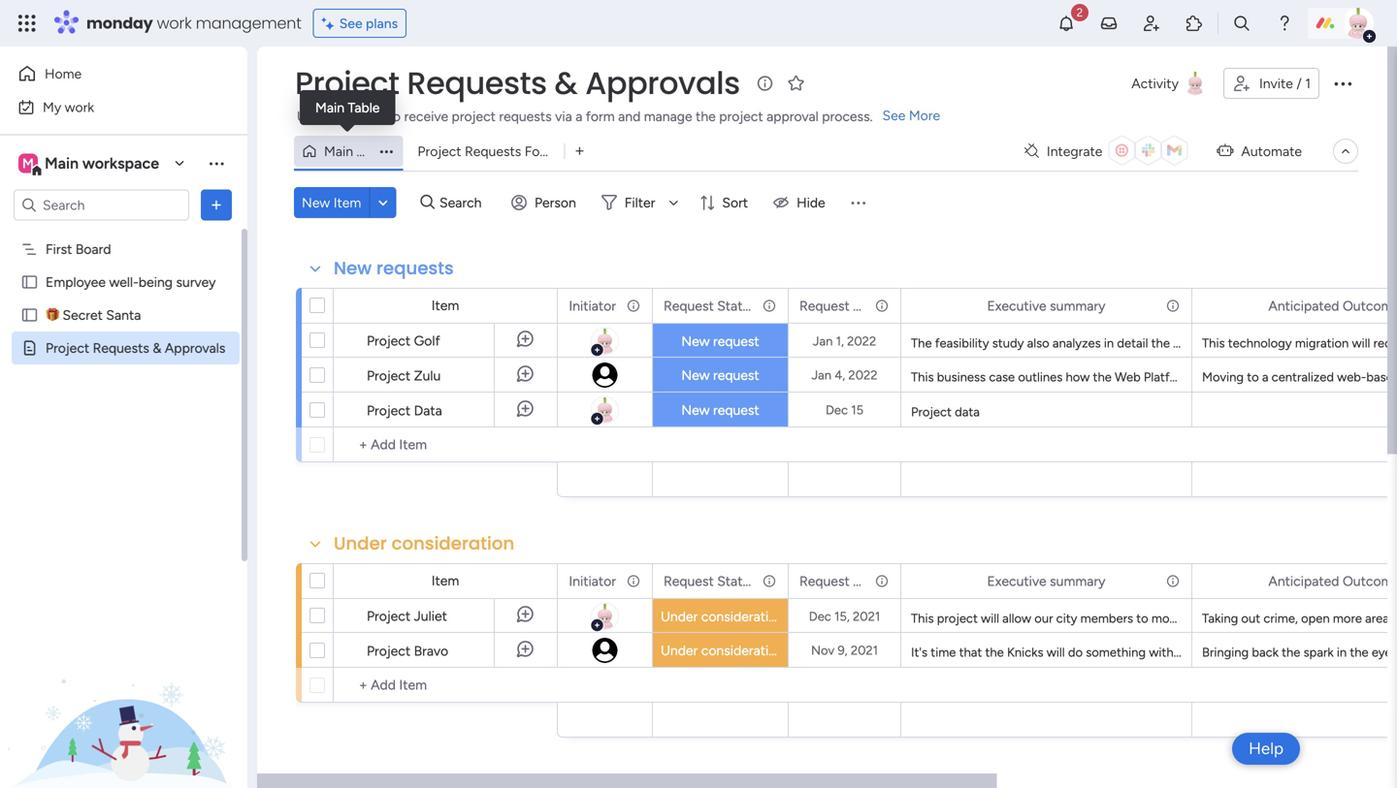 Task type: describe. For each thing, give the bounding box(es) containing it.
lottie animation element
[[0, 593, 247, 789]]

menu image
[[849, 193, 868, 213]]

taking out crime, open more areas 
[[1202, 611, 1397, 627]]

main table button
[[294, 136, 403, 167]]

main for workspace selection element
[[45, 154, 79, 173]]

time
[[931, 645, 956, 661]]

project up that
[[937, 611, 978, 627]]

outlines
[[1018, 370, 1063, 385]]

1 anticipated outcome field from the top
[[1264, 295, 1397, 317]]

hide button
[[766, 187, 837, 218]]

also
[[1027, 336, 1050, 351]]

Search in workspace field
[[41, 194, 162, 216]]

list box containing first board
[[0, 229, 247, 627]]

2 anticipated outcome from the top
[[1269, 573, 1397, 590]]

activity button
[[1124, 68, 1216, 99]]

home button
[[12, 58, 209, 89]]

help
[[1249, 739, 1284, 759]]

case
[[989, 370, 1015, 385]]

new item
[[302, 195, 361, 211]]

1 anticipated outcome from the top
[[1269, 298, 1397, 314]]

1 request from the top
[[713, 333, 760, 350]]

main for main table button
[[324, 143, 353, 160]]

0 vertical spatial table
[[348, 99, 380, 116]]

main left board
[[315, 99, 345, 116]]

invite members image
[[1142, 14, 1162, 33]]

+ Add Item text field
[[344, 674, 548, 698]]

request status field for first column information icon
[[659, 295, 757, 317]]

will left redu
[[1352, 336, 1371, 351]]

public board image
[[20, 273, 39, 292]]

address
[[1292, 370, 1336, 385]]

will left address
[[1270, 370, 1289, 385]]

management
[[196, 12, 301, 34]]

my work button
[[12, 92, 209, 123]]

the left eyes
[[1350, 645, 1369, 661]]

open
[[1301, 611, 1330, 627]]

back
[[1252, 645, 1279, 661]]

nov 9, 2021
[[811, 643, 878, 659]]

person button
[[504, 187, 588, 218]]

1 vertical spatial this
[[911, 370, 934, 385]]

to inside use this board to receive project requests via a form and manage the project approval process. see more
[[388, 108, 401, 125]]

platform
[[1144, 370, 1192, 385]]

new item button
[[294, 187, 369, 218]]

executive summary field for options icon for summary
[[982, 295, 1111, 317]]

invite / 1
[[1260, 75, 1311, 92]]

moving to a centralized web-based
[[1202, 370, 1397, 385]]

the inside use this board to receive project requests via a form and manage the project approval process. see more
[[696, 108, 716, 125]]

well-
[[109, 274, 139, 291]]

data
[[414, 403, 442, 419]]

more
[[909, 107, 940, 124]]

cit
[[1386, 611, 1397, 627]]

arrow down image
[[662, 191, 685, 214]]

will left allow on the right of page
[[981, 611, 999, 627]]

allow
[[1003, 611, 1032, 627]]

secret
[[63, 307, 103, 324]]

with
[[1149, 645, 1174, 661]]

out
[[1242, 611, 1261, 627]]

knicks
[[1007, 645, 1044, 661]]

how
[[1066, 370, 1090, 385]]

monday work management
[[86, 12, 301, 34]]

board
[[349, 108, 385, 125]]

dec for dec 15
[[826, 403, 848, 418]]

based
[[1367, 370, 1397, 385]]

this for golf
[[1202, 336, 1225, 351]]

and for to
[[1221, 611, 1242, 627]]

2 executive from the top
[[987, 573, 1047, 590]]

2 initiator field from the top
[[564, 571, 621, 592]]

jan 1, 2022
[[813, 334, 876, 349]]

the right how
[[1093, 370, 1112, 385]]

all
[[1295, 611, 1307, 627]]

1 executive summary from the top
[[987, 298, 1106, 314]]

plans
[[366, 15, 398, 32]]

project down project juliet
[[367, 643, 411, 660]]

0 horizontal spatial &
[[153, 340, 161, 357]]

to right moving
[[1247, 370, 1259, 385]]

date for date options icon
[[853, 573, 882, 590]]

eyes
[[1372, 645, 1397, 661]]

lottie animation image
[[0, 593, 247, 789]]

new request for project zulu
[[681, 367, 760, 384]]

technology
[[1228, 336, 1292, 351]]

request for data
[[713, 402, 760, 419]]

performance
[[1282, 336, 1355, 351]]

2022 for jan 1, 2022
[[847, 334, 876, 349]]

web-
[[1337, 370, 1367, 385]]

add to favorites image
[[787, 73, 806, 93]]

the right back
[[1282, 645, 1301, 661]]

person
[[535, 195, 576, 211]]

automate
[[1242, 143, 1302, 160]]

filter button
[[594, 187, 685, 218]]

via
[[555, 108, 572, 125]]

integrate
[[1047, 143, 1103, 160]]

options image for summary
[[1164, 290, 1178, 323]]

workspace
[[82, 154, 159, 173]]

project down objectives,
[[1227, 370, 1267, 385]]

enjoy
[[1260, 611, 1291, 627]]

project up project bravo
[[367, 608, 411, 625]]

zulu
[[414, 368, 441, 384]]

options image for request status
[[761, 290, 774, 323]]

project up project requests form button
[[452, 108, 496, 125]]

project golf
[[367, 333, 440, 349]]

my
[[43, 99, 61, 115]]

1 vertical spatial in
[[1337, 645, 1347, 661]]

main table inside button
[[324, 143, 389, 160]]

current
[[1339, 370, 1380, 385]]

project data
[[911, 405, 980, 420]]

item for new
[[432, 297, 459, 314]]

1 vertical spatial consideration
[[701, 609, 784, 625]]

bu
[[1383, 370, 1397, 385]]

1
[[1305, 75, 1311, 92]]

1 new request from the top
[[681, 333, 760, 350]]

2 request date field from the top
[[795, 571, 882, 592]]

see plans
[[339, 15, 398, 32]]

requests for project requests & approvals "field"
[[407, 62, 547, 105]]

members
[[1081, 611, 1133, 627]]

this project will allow our city members to move freely and to enjoy all the areas the cit
[[911, 611, 1397, 627]]

analyzes
[[1053, 336, 1101, 351]]

redu
[[1374, 336, 1397, 351]]

Search field
[[435, 189, 493, 216]]

Project Requests & Approvals field
[[290, 62, 745, 105]]

work for monday
[[157, 12, 192, 34]]

activity
[[1132, 75, 1179, 92]]

jan for jan 1, 2022
[[813, 334, 833, 349]]

1 vertical spatial under
[[661, 609, 698, 625]]

request status field for 2nd column information icon from the top
[[659, 571, 757, 592]]

centralized
[[1272, 370, 1334, 385]]

home
[[45, 66, 82, 82]]

options image for executive summary
[[1164, 565, 1178, 598]]

project up (wp)
[[1173, 336, 1214, 351]]

2 summary from the top
[[1050, 573, 1106, 590]]

requests for project requests form button
[[465, 143, 521, 160]]

1 initiator field from the top
[[564, 295, 621, 317]]

inbox image
[[1099, 14, 1119, 33]]

consideration inside field
[[392, 532, 515, 557]]

use
[[297, 108, 320, 125]]

moving
[[1202, 370, 1244, 385]]

study
[[992, 336, 1024, 351]]

crime,
[[1264, 611, 1298, 627]]

search everything image
[[1232, 14, 1252, 33]]

15,
[[835, 609, 850, 625]]

9,
[[838, 643, 848, 659]]

15
[[851, 403, 864, 418]]

dec 15
[[826, 403, 864, 418]]

1 outcome from the top
[[1343, 298, 1397, 314]]

spark
[[1304, 645, 1334, 661]]

business
[[937, 370, 986, 385]]

migration
[[1295, 336, 1349, 351]]

0 vertical spatial main table
[[315, 99, 380, 116]]

this
[[324, 108, 346, 125]]

new request for project data
[[681, 402, 760, 419]]

project inside button
[[418, 143, 461, 160]]

the right detail
[[1152, 336, 1170, 351]]

2 vertical spatial requests
[[93, 340, 149, 357]]

city
[[1056, 611, 1078, 627]]



Task type: locate. For each thing, give the bounding box(es) containing it.
1 vertical spatial table
[[357, 143, 389, 160]]

anticipated
[[1269, 298, 1340, 314], [1269, 573, 1340, 590]]

request date up 1, on the top of the page
[[800, 298, 882, 314]]

options image
[[373, 146, 401, 157], [1164, 290, 1178, 323], [625, 565, 639, 598], [761, 565, 774, 598], [873, 565, 887, 598]]

2 anticipated outcome field from the top
[[1264, 571, 1397, 592]]

the left cit
[[1364, 611, 1383, 627]]

requests left form on the left top
[[465, 143, 521, 160]]

1 vertical spatial dec
[[809, 609, 831, 625]]

1 horizontal spatial requests
[[499, 108, 552, 125]]

under consideration
[[334, 532, 515, 557], [661, 609, 784, 625], [661, 643, 784, 659]]

project down 🎁
[[46, 340, 89, 357]]

2 request status from the top
[[664, 573, 757, 590]]

requests inside button
[[465, 143, 521, 160]]

areas right the more
[[1365, 611, 1395, 627]]

executive summary up our
[[987, 573, 1106, 590]]

1 horizontal spatial project requests & approvals
[[295, 62, 740, 105]]

our
[[1035, 611, 1053, 627]]

select product image
[[17, 14, 37, 33]]

1 initiator from the top
[[569, 298, 616, 314]]

to left 'enjoy'
[[1245, 611, 1257, 627]]

1 vertical spatial executive summary field
[[982, 571, 1111, 592]]

will left do
[[1047, 645, 1065, 661]]

2022 right 4,
[[849, 368, 878, 383]]

4,
[[835, 368, 845, 383]]

new
[[302, 195, 330, 211], [334, 256, 372, 281], [681, 333, 710, 350], [681, 367, 710, 384], [681, 402, 710, 419]]

project down project zulu
[[367, 403, 411, 419]]

to left move
[[1137, 611, 1149, 627]]

2 image
[[1071, 1, 1089, 23]]

1 request date from the top
[[800, 298, 882, 314]]

0 vertical spatial 2021
[[853, 609, 880, 625]]

being
[[139, 274, 173, 291]]

0 horizontal spatial see
[[339, 15, 363, 32]]

see left more
[[883, 107, 906, 124]]

1 vertical spatial request
[[713, 367, 760, 384]]

executive up allow on the right of page
[[987, 573, 1047, 590]]

2 vertical spatial item
[[432, 573, 459, 590]]

0 vertical spatial 2022
[[847, 334, 876, 349]]

survey
[[176, 274, 216, 291]]

a
[[576, 108, 583, 125], [1262, 370, 1269, 385]]

2 areas from the left
[[1365, 611, 1395, 627]]

1 vertical spatial see
[[883, 107, 906, 124]]

0 vertical spatial request status
[[664, 298, 757, 314]]

to right board
[[388, 108, 401, 125]]

1 vertical spatial status
[[717, 573, 757, 590]]

1 horizontal spatial areas
[[1365, 611, 1395, 627]]

anticipated outcome up migration
[[1269, 298, 1397, 314]]

anticipated outcome field up migration
[[1264, 295, 1397, 317]]

2 request from the top
[[713, 367, 760, 384]]

main down "this"
[[324, 143, 353, 160]]

project requests & approvals
[[295, 62, 740, 105], [46, 340, 225, 357]]

do
[[1068, 645, 1083, 661]]

1 vertical spatial work
[[65, 99, 94, 115]]

to
[[388, 108, 401, 125], [1247, 370, 1259, 385], [1137, 611, 1149, 627], [1245, 611, 1257, 627]]

1 horizontal spatial approvals
[[585, 62, 740, 105]]

1 executive from the top
[[987, 298, 1047, 314]]

main inside workspace selection element
[[45, 154, 79, 173]]

the right that
[[985, 645, 1004, 661]]

0 vertical spatial work
[[157, 12, 192, 34]]

collapse board header image
[[1338, 144, 1354, 159]]

summary up 'city'
[[1050, 573, 1106, 590]]

this
[[1202, 336, 1225, 351], [911, 370, 934, 385], [911, 611, 934, 627]]

Under consideration field
[[329, 532, 519, 557]]

anticipated up all at bottom
[[1269, 573, 1340, 590]]

/
[[1297, 75, 1302, 92]]

1 vertical spatial anticipated outcome
[[1269, 573, 1397, 590]]

Request Status field
[[659, 295, 757, 317], [659, 571, 757, 592]]

requests down the santa
[[93, 340, 149, 357]]

2 vertical spatial request
[[713, 402, 760, 419]]

more
[[1333, 611, 1362, 627]]

see inside button
[[339, 15, 363, 32]]

0 horizontal spatial areas
[[1331, 611, 1361, 627]]

1 vertical spatial main table
[[324, 143, 389, 160]]

option
[[0, 232, 247, 236]]

0 vertical spatial request date field
[[795, 295, 882, 317]]

2 request date from the top
[[800, 573, 882, 590]]

main
[[315, 99, 345, 116], [324, 143, 353, 160], [45, 154, 79, 173]]

status
[[717, 298, 757, 314], [717, 573, 757, 590]]

receive
[[404, 108, 448, 125]]

hide
[[797, 195, 826, 211]]

in left detail
[[1104, 336, 1114, 351]]

item for under
[[432, 573, 459, 590]]

requests down v2 search image
[[377, 256, 454, 281]]

table down board
[[357, 143, 389, 160]]

process.
[[822, 108, 873, 125]]

dec
[[826, 403, 848, 418], [809, 609, 831, 625]]

0 vertical spatial executive summary field
[[982, 295, 1111, 317]]

1 vertical spatial approvals
[[165, 340, 225, 357]]

my work
[[43, 99, 94, 115]]

form
[[586, 108, 615, 125]]

1 horizontal spatial and
[[1221, 611, 1242, 627]]

request status
[[664, 298, 757, 314], [664, 573, 757, 590]]

1 vertical spatial summary
[[1050, 573, 1106, 590]]

1 vertical spatial date
[[853, 573, 882, 590]]

1 horizontal spatial a
[[1262, 370, 1269, 385]]

1 vertical spatial outcome
[[1343, 573, 1397, 590]]

nov
[[811, 643, 835, 659]]

in right spark
[[1337, 645, 1347, 661]]

options image for status
[[761, 565, 774, 598]]

1 vertical spatial a
[[1262, 370, 1269, 385]]

1 vertical spatial anticipated
[[1269, 573, 1340, 590]]

the right all at bottom
[[1310, 611, 1328, 627]]

jan left 1, on the top of the page
[[813, 334, 833, 349]]

sort button
[[691, 187, 760, 218]]

main table up main table button
[[315, 99, 380, 116]]

see inside use this board to receive project requests via a form and manage the project approval process. see more
[[883, 107, 906, 124]]

1 vertical spatial initiator field
[[564, 571, 621, 592]]

use this board to receive project requests via a form and manage the project approval process. see more
[[297, 107, 940, 125]]

0 horizontal spatial project requests & approvals
[[46, 340, 225, 357]]

santa
[[106, 307, 141, 324]]

1 vertical spatial 2022
[[849, 368, 878, 383]]

0 vertical spatial date
[[853, 298, 882, 314]]

2021 for nov 9, 2021
[[851, 643, 878, 659]]

0 vertical spatial in
[[1104, 336, 1114, 351]]

Anticipated Outcome field
[[1264, 295, 1397, 317], [1264, 571, 1397, 592]]

item
[[334, 195, 361, 211], [432, 297, 459, 314], [432, 573, 459, 590]]

2 request status field from the top
[[659, 571, 757, 592]]

0 vertical spatial this
[[1202, 336, 1225, 351]]

main table down board
[[324, 143, 389, 160]]

1 horizontal spatial work
[[157, 12, 192, 34]]

dec for dec 15, 2021
[[809, 609, 831, 625]]

notifications image
[[1057, 14, 1076, 33]]

1 horizontal spatial in
[[1337, 645, 1347, 661]]

and for manage
[[618, 108, 641, 125]]

the right manage
[[696, 108, 716, 125]]

1 status from the top
[[717, 298, 757, 314]]

1 summary from the top
[[1050, 298, 1106, 314]]

anticipated for 1st anticipated outcome field from the bottom of the page
[[1269, 573, 1340, 590]]

New requests field
[[329, 256, 459, 281]]

2 initiator from the top
[[569, 573, 616, 590]]

initiator for 1st initiator field from the bottom
[[569, 573, 616, 590]]

table right "this"
[[348, 99, 380, 116]]

1 vertical spatial request status field
[[659, 571, 757, 592]]

1 vertical spatial new request
[[681, 367, 760, 384]]

anticipated up this technology migration will redu
[[1269, 298, 1340, 314]]

status for 2nd column information icon from the top's the request status field
[[717, 573, 757, 590]]

apps image
[[1185, 14, 1204, 33]]

2 vertical spatial this
[[911, 611, 934, 627]]

see left plans
[[339, 15, 363, 32]]

🎁 secret santa
[[46, 307, 141, 324]]

item up juliet
[[432, 573, 459, 590]]

1 vertical spatial request date field
[[795, 571, 882, 592]]

item left the angle down image
[[334, 195, 361, 211]]

this business case outlines how the web platform (wp) project will address current bu
[[911, 370, 1397, 385]]

data
[[955, 405, 980, 420]]

main inside button
[[324, 143, 353, 160]]

0 vertical spatial requests
[[407, 62, 547, 105]]

under consideration inside field
[[334, 532, 515, 557]]

request
[[664, 298, 714, 314], [800, 298, 850, 314], [664, 573, 714, 590], [800, 573, 850, 590]]

2 column information image from the top
[[762, 574, 777, 590]]

a right via
[[576, 108, 583, 125]]

and right form
[[618, 108, 641, 125]]

2022 right 1, on the top of the page
[[847, 334, 876, 349]]

approvals up manage
[[585, 62, 740, 105]]

it's time that the knicks will do something with themselves
[[911, 645, 1241, 661]]

options image
[[1331, 72, 1355, 95], [207, 196, 226, 215], [625, 290, 639, 323], [761, 290, 774, 323], [873, 290, 887, 323], [1164, 565, 1178, 598]]

project data
[[367, 403, 442, 419]]

2 new request from the top
[[681, 367, 760, 384]]

autopilot image
[[1217, 138, 1234, 163]]

1 executive summary field from the top
[[982, 295, 1111, 317]]

list box
[[0, 229, 247, 627]]

0 vertical spatial jan
[[813, 334, 833, 349]]

table inside button
[[357, 143, 389, 160]]

requests inside use this board to receive project requests via a form and manage the project approval process. see more
[[499, 108, 552, 125]]

this for juliet
[[911, 611, 934, 627]]

dec left 15
[[826, 403, 848, 418]]

0 vertical spatial executive
[[987, 298, 1047, 314]]

1 vertical spatial column information image
[[762, 574, 777, 590]]

1 anticipated from the top
[[1269, 298, 1340, 314]]

0 vertical spatial summary
[[1050, 298, 1106, 314]]

0 vertical spatial consideration
[[392, 532, 515, 557]]

Executive summary field
[[982, 295, 1111, 317], [982, 571, 1111, 592]]

1 vertical spatial and
[[1221, 611, 1242, 627]]

options image for initiator
[[625, 290, 639, 323]]

anticipated outcome field up open
[[1264, 571, 1397, 592]]

approval
[[767, 108, 819, 125]]

1 vertical spatial project requests & approvals
[[46, 340, 225, 357]]

0 horizontal spatial work
[[65, 99, 94, 115]]

initiator
[[569, 298, 616, 314], [569, 573, 616, 590]]

project requests & approvals down the santa
[[46, 340, 225, 357]]

project up project zulu
[[367, 333, 411, 349]]

project down "receive"
[[418, 143, 461, 160]]

project down project golf
[[367, 368, 411, 384]]

status for first column information icon's the request status field
[[717, 298, 757, 314]]

0 horizontal spatial in
[[1104, 336, 1114, 351]]

m
[[22, 155, 34, 172]]

0 vertical spatial request
[[713, 333, 760, 350]]

request date up 15,
[[800, 573, 882, 590]]

see plans button
[[313, 9, 407, 38]]

see more link
[[881, 106, 942, 125]]

2 executive summary from the top
[[987, 573, 1106, 590]]

column information image
[[762, 298, 777, 314], [762, 574, 777, 590]]

None field
[[329, 772, 426, 789]]

dec 15, 2021
[[809, 609, 880, 625]]

dec left 15,
[[809, 609, 831, 625]]

1 vertical spatial requests
[[377, 256, 454, 281]]

this up it's
[[911, 611, 934, 627]]

summary up the analyzes
[[1050, 298, 1106, 314]]

and inside use this board to receive project requests via a form and manage the project approval process. see more
[[618, 108, 641, 125]]

project down show board description 'icon'
[[719, 108, 763, 125]]

2 vertical spatial new request
[[681, 402, 760, 419]]

(wp)
[[1195, 370, 1224, 385]]

2 status from the top
[[717, 573, 757, 590]]

0 horizontal spatial requests
[[377, 256, 454, 281]]

1 vertical spatial request status
[[664, 573, 757, 590]]

1 horizontal spatial &
[[555, 62, 578, 105]]

requests up "receive"
[[407, 62, 547, 105]]

3 new request from the top
[[681, 402, 760, 419]]

approvals down survey
[[165, 340, 225, 357]]

🎁
[[46, 307, 59, 324]]

2021
[[853, 609, 880, 625], [851, 643, 878, 659]]

freely
[[1186, 611, 1218, 627]]

3 request from the top
[[713, 402, 760, 419]]

move
[[1152, 611, 1183, 627]]

jan for jan 4, 2022
[[812, 368, 832, 383]]

1 column information image from the top
[[762, 298, 777, 314]]

anticipated outcome up the more
[[1269, 573, 1397, 590]]

taking
[[1202, 611, 1238, 627]]

2 vertical spatial consideration
[[701, 643, 784, 659]]

+ Add Item text field
[[344, 434, 548, 457]]

angle down image
[[378, 196, 388, 210]]

public board image
[[20, 306, 39, 325]]

0 vertical spatial item
[[334, 195, 361, 211]]

1 request status from the top
[[664, 298, 757, 314]]

outcome up cit
[[1343, 573, 1397, 590]]

0 horizontal spatial and
[[618, 108, 641, 125]]

outcome up measur
[[1343, 298, 1397, 314]]

request date field up 15,
[[795, 571, 882, 592]]

executive summary field for executive summary options image
[[982, 571, 1111, 592]]

request for zulu
[[713, 367, 760, 384]]

project up "this"
[[295, 62, 399, 105]]

under
[[334, 532, 387, 557], [661, 609, 698, 625], [661, 643, 698, 659]]

2 outcome from the top
[[1343, 573, 1397, 590]]

0 vertical spatial column information image
[[762, 298, 777, 314]]

0 vertical spatial requests
[[499, 108, 552, 125]]

will
[[1352, 336, 1371, 351], [1270, 370, 1289, 385], [981, 611, 999, 627], [1047, 645, 1065, 661]]

outcome
[[1343, 298, 1397, 314], [1343, 573, 1397, 590]]

request date
[[800, 298, 882, 314], [800, 573, 882, 590]]

a down technology
[[1262, 370, 1269, 385]]

1,
[[836, 334, 844, 349]]

in
[[1104, 336, 1114, 351], [1337, 645, 1347, 661]]

request date field up 1, on the top of the page
[[795, 295, 882, 317]]

0 vertical spatial see
[[339, 15, 363, 32]]

2022 for jan 4, 2022
[[849, 368, 878, 383]]

monday
[[86, 12, 153, 34]]

the
[[696, 108, 716, 125], [1152, 336, 1170, 351], [1093, 370, 1112, 385], [1310, 611, 1328, 627], [1364, 611, 1383, 627], [985, 645, 1004, 661], [1282, 645, 1301, 661], [1350, 645, 1369, 661]]

ruby anderson image
[[1343, 8, 1374, 39]]

work inside my work button
[[65, 99, 94, 115]]

0 vertical spatial anticipated
[[1269, 298, 1340, 314]]

options image for request date
[[873, 290, 887, 323]]

Initiator field
[[564, 295, 621, 317], [564, 571, 621, 592]]

& down the being
[[153, 340, 161, 357]]

1 vertical spatial initiator
[[569, 573, 616, 590]]

that
[[959, 645, 982, 661]]

bringing
[[1202, 645, 1249, 661]]

0 vertical spatial request date
[[800, 298, 882, 314]]

0 vertical spatial initiator field
[[564, 295, 621, 317]]

options image inside main table button
[[373, 146, 401, 157]]

work right monday
[[157, 12, 192, 34]]

new requests
[[334, 256, 454, 281]]

1 vertical spatial under consideration
[[661, 609, 784, 625]]

0 vertical spatial dec
[[826, 403, 848, 418]]

sort
[[722, 195, 748, 211]]

juliet
[[414, 608, 447, 625]]

options image for date
[[873, 565, 887, 598]]

add view image
[[576, 144, 584, 158]]

workspace selection element
[[18, 152, 162, 177]]

project requests form button
[[403, 136, 564, 167]]

0 vertical spatial anticipated outcome field
[[1264, 295, 1397, 317]]

0 vertical spatial executive summary
[[987, 298, 1106, 314]]

feasibility
[[935, 336, 989, 351]]

table
[[348, 99, 380, 116], [357, 143, 389, 160]]

under inside field
[[334, 532, 387, 557]]

this up (wp)
[[1202, 336, 1225, 351]]

1 horizontal spatial see
[[883, 107, 906, 124]]

themselves
[[1177, 645, 1241, 661]]

work for my
[[65, 99, 94, 115]]

work right my
[[65, 99, 94, 115]]

2 anticipated from the top
[[1269, 573, 1340, 590]]

jan left 4,
[[812, 368, 832, 383]]

measur
[[1358, 336, 1397, 351]]

executive summary field up our
[[982, 571, 1111, 592]]

project left data
[[911, 405, 952, 420]]

0 vertical spatial project requests & approvals
[[295, 62, 740, 105]]

this down the
[[911, 370, 934, 385]]

2 vertical spatial under
[[661, 643, 698, 659]]

1 date from the top
[[853, 298, 882, 314]]

new inside button
[[302, 195, 330, 211]]

date for options image corresponding to request date
[[853, 298, 882, 314]]

0 horizontal spatial approvals
[[165, 340, 225, 357]]

date up dec 15, 2021
[[853, 573, 882, 590]]

0 vertical spatial a
[[576, 108, 583, 125]]

approvals inside list box
[[165, 340, 225, 357]]

0 vertical spatial anticipated outcome
[[1269, 298, 1397, 314]]

1 areas from the left
[[1331, 611, 1361, 627]]

1 request status field from the top
[[659, 295, 757, 317]]

see
[[339, 15, 363, 32], [883, 107, 906, 124]]

project
[[295, 62, 399, 105], [418, 143, 461, 160], [367, 333, 411, 349], [46, 340, 89, 357], [367, 368, 411, 384], [1227, 370, 1267, 385], [367, 403, 411, 419], [911, 405, 952, 420], [367, 608, 411, 625], [367, 643, 411, 660]]

bravo
[[414, 643, 448, 660]]

main right "workspace" icon
[[45, 154, 79, 173]]

workspace options image
[[207, 154, 226, 173]]

help image
[[1275, 14, 1294, 33]]

0 vertical spatial approvals
[[585, 62, 740, 105]]

1 vertical spatial item
[[432, 297, 459, 314]]

item up golf at the left top of page
[[432, 297, 459, 314]]

0 horizontal spatial a
[[576, 108, 583, 125]]

0 vertical spatial initiator
[[569, 298, 616, 314]]

0 vertical spatial &
[[555, 62, 578, 105]]

and right freely
[[1221, 611, 1242, 627]]

a inside use this board to receive project requests via a form and manage the project approval process. see more
[[576, 108, 583, 125]]

0 vertical spatial outcome
[[1343, 298, 1397, 314]]

areas right open
[[1331, 611, 1361, 627]]

1 vertical spatial executive summary
[[987, 573, 1106, 590]]

show board description image
[[754, 74, 777, 93]]

workspace image
[[18, 153, 38, 174]]

requests inside field
[[377, 256, 454, 281]]

executive up study
[[987, 298, 1047, 314]]

first
[[46, 241, 72, 258]]

something
[[1086, 645, 1146, 661]]

1 request date field from the top
[[795, 295, 882, 317]]

1 vertical spatial 2021
[[851, 643, 878, 659]]

2021 right the 9,
[[851, 643, 878, 659]]

filter
[[625, 195, 655, 211]]

& up via
[[555, 62, 578, 105]]

executive summary up also
[[987, 298, 1106, 314]]

date up jan 1, 2022
[[853, 298, 882, 314]]

2021 right 15,
[[853, 609, 880, 625]]

0 vertical spatial status
[[717, 298, 757, 314]]

item inside new item button
[[334, 195, 361, 211]]

anticipated for second anticipated outcome field from the bottom of the page
[[1269, 298, 1340, 314]]

dapulse integrations image
[[1025, 144, 1039, 159]]

requests down project requests & approvals "field"
[[499, 108, 552, 125]]

column information image
[[626, 298, 641, 314], [874, 298, 890, 314], [1165, 298, 1181, 314], [626, 574, 641, 590], [874, 574, 890, 590], [1165, 574, 1181, 590]]

2 vertical spatial under consideration
[[661, 643, 784, 659]]

project requests & approvals up via
[[295, 62, 740, 105]]

Request Date field
[[795, 295, 882, 317], [795, 571, 882, 592]]

executive summary field up also
[[982, 295, 1111, 317]]

date
[[853, 298, 882, 314], [853, 573, 882, 590]]

0 vertical spatial under
[[334, 532, 387, 557]]

2 executive summary field from the top
[[982, 571, 1111, 592]]

1 vertical spatial request date
[[800, 573, 882, 590]]

1 vertical spatial &
[[153, 340, 161, 357]]

0 vertical spatial under consideration
[[334, 532, 515, 557]]

initiator for second initiator field from the bottom of the page
[[569, 298, 616, 314]]

project bravo
[[367, 643, 448, 660]]

employee
[[46, 274, 106, 291]]

v2 search image
[[420, 192, 435, 214]]

2021 for dec 15, 2021
[[853, 609, 880, 625]]

2 date from the top
[[853, 573, 882, 590]]

new inside field
[[334, 256, 372, 281]]



Task type: vqa. For each thing, say whether or not it's contained in the screenshot.
Close Recently visited "image"
no



